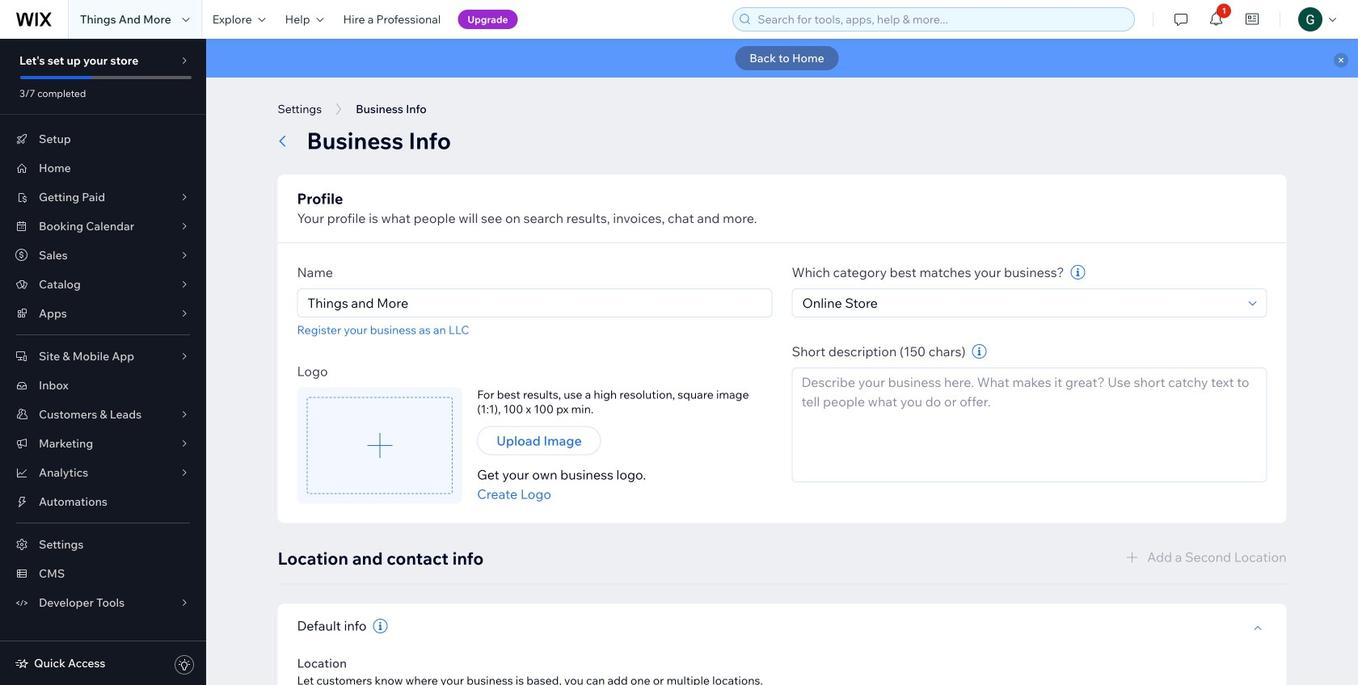 Task type: vqa. For each thing, say whether or not it's contained in the screenshot.
Categories link
no



Task type: locate. For each thing, give the bounding box(es) containing it.
Search for tools, apps, help & more... field
[[753, 8, 1130, 31]]

Describe your business here. What makes it great? Use short catchy text to tell people what you do or offer. text field
[[792, 368, 1268, 483]]

alert
[[206, 39, 1359, 78]]

Type your business name (e.g., Amy's Shoes) field
[[303, 290, 767, 317]]



Task type: describe. For each thing, give the bounding box(es) containing it.
Enter your business or website type field
[[798, 290, 1244, 317]]

sidebar element
[[0, 39, 206, 686]]



